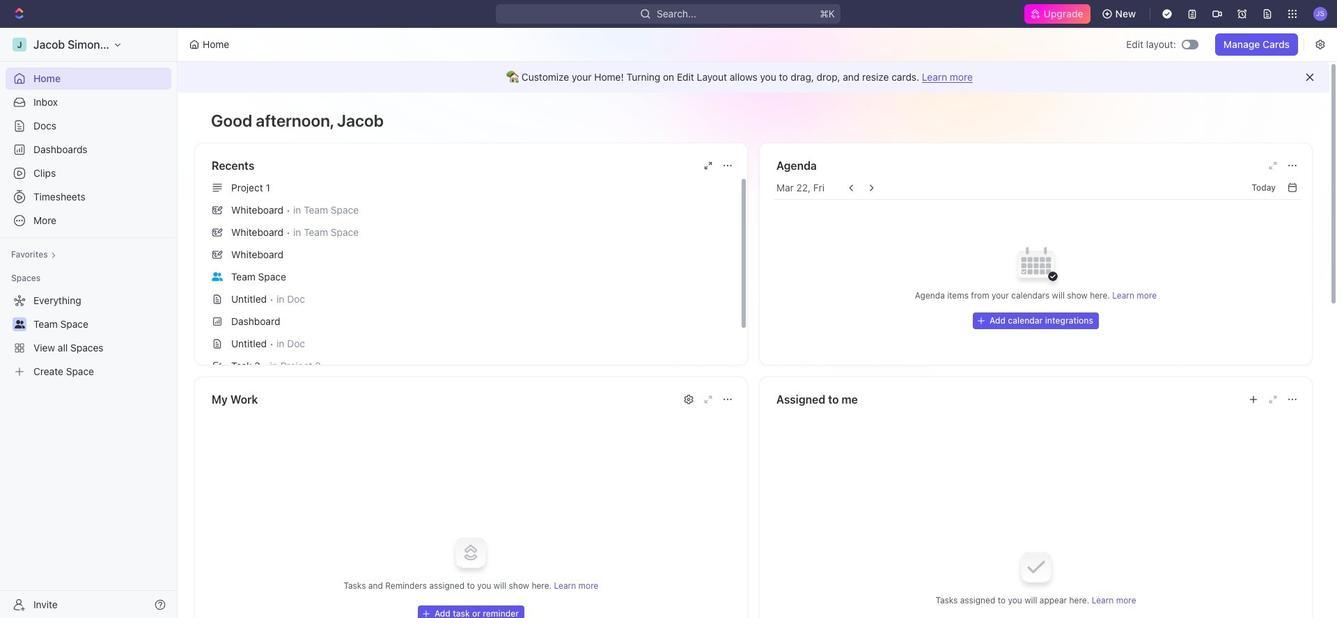 Task type: describe. For each thing, give the bounding box(es) containing it.
jacob simon's workspace, , element
[[13, 38, 26, 52]]

user group image
[[212, 272, 223, 281]]

sidebar navigation
[[0, 28, 180, 619]]

user group image
[[14, 321, 25, 329]]

tree inside sidebar navigation
[[6, 290, 171, 383]]



Task type: vqa. For each thing, say whether or not it's contained in the screenshot.
'View All Spaces'
no



Task type: locate. For each thing, give the bounding box(es) containing it.
alert
[[178, 62, 1330, 93]]

tree
[[6, 290, 171, 383]]



